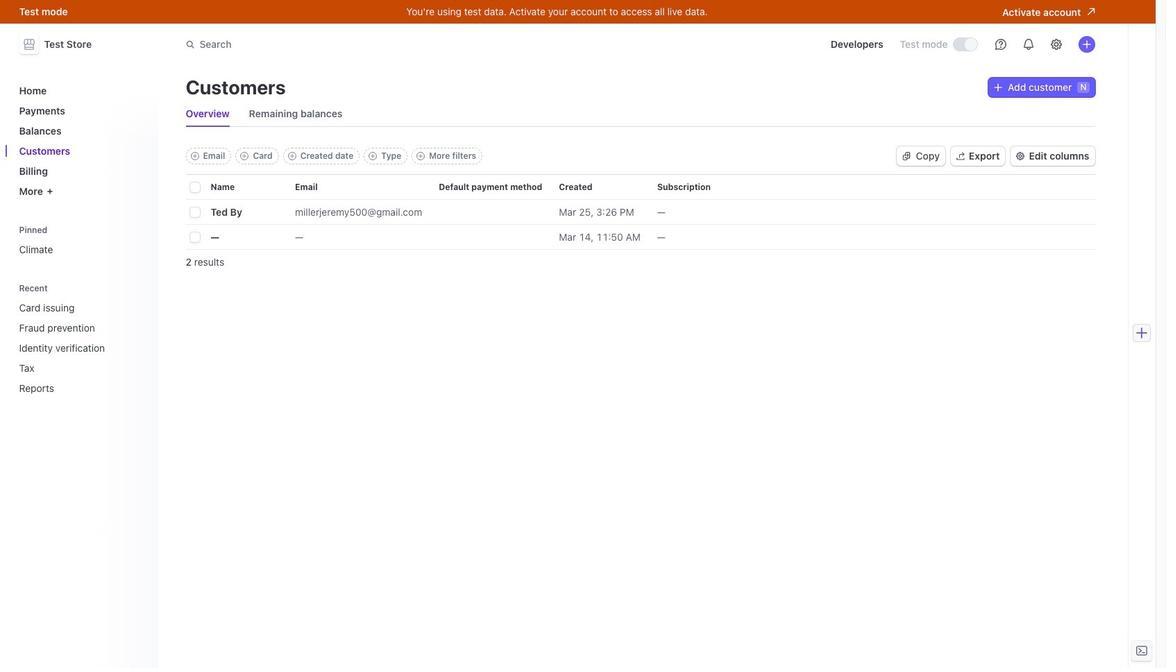 Task type: locate. For each thing, give the bounding box(es) containing it.
Select All checkbox
[[190, 183, 200, 192]]

Select item checkbox
[[190, 208, 200, 217], [190, 233, 200, 242]]

add email image
[[191, 152, 199, 160]]

toolbar
[[186, 148, 483, 165]]

1 select item checkbox from the top
[[190, 208, 200, 217]]

pinned element
[[14, 220, 150, 261]]

help image
[[995, 39, 1006, 50]]

tab list
[[186, 101, 1095, 127]]

1 horizontal spatial svg image
[[994, 83, 1002, 92]]

svg image
[[994, 83, 1002, 92], [902, 152, 911, 160]]

recent element
[[14, 279, 150, 400], [14, 296, 150, 400]]

settings image
[[1051, 39, 1062, 50]]

1 vertical spatial select item checkbox
[[190, 233, 200, 242]]

2 select item checkbox from the top
[[190, 233, 200, 242]]

add card image
[[240, 152, 249, 160]]

0 vertical spatial select item checkbox
[[190, 208, 200, 217]]

1 vertical spatial svg image
[[902, 152, 911, 160]]

2 recent element from the top
[[14, 296, 150, 400]]

0 horizontal spatial svg image
[[902, 152, 911, 160]]

notifications image
[[1023, 39, 1034, 50]]

None search field
[[177, 32, 569, 57]]

add created date image
[[288, 152, 296, 160]]



Task type: describe. For each thing, give the bounding box(es) containing it.
edit pins image
[[136, 226, 144, 234]]

core navigation links element
[[14, 79, 150, 203]]

Search text field
[[177, 32, 569, 57]]

1 recent element from the top
[[14, 279, 150, 400]]

Test mode checkbox
[[954, 38, 977, 51]]

add type image
[[369, 152, 377, 160]]

add more filters image
[[417, 152, 425, 160]]

0 vertical spatial svg image
[[994, 83, 1002, 92]]

clear history image
[[136, 284, 144, 293]]



Task type: vqa. For each thing, say whether or not it's contained in the screenshot.
Overview link
no



